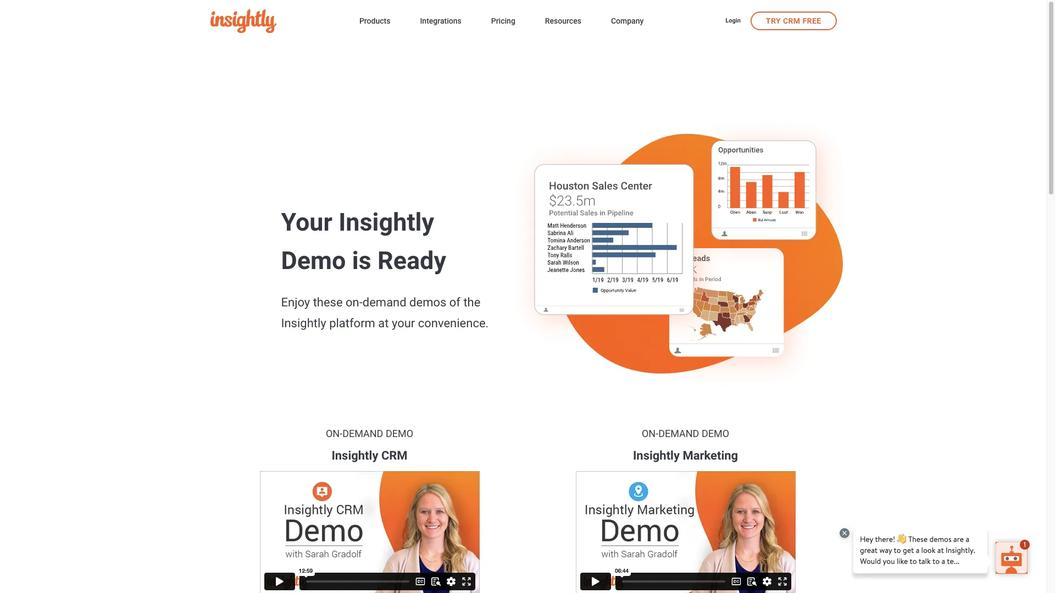 Task type: locate. For each thing, give the bounding box(es) containing it.
2 demand from the left
[[659, 428, 700, 440]]

insightly logo link
[[210, 9, 342, 33]]

on-demand demo
[[326, 428, 413, 440], [642, 428, 730, 440]]

1 horizontal spatial on-demand demo
[[642, 428, 730, 440]]

pricing link
[[491, 14, 516, 29]]

2 on- from the left
[[642, 428, 659, 440]]

products
[[360, 17, 391, 25]]

1 on-demand demo from the left
[[326, 428, 413, 440]]

is
[[352, 247, 372, 276]]

try
[[766, 16, 781, 25]]

demand
[[343, 428, 383, 440], [659, 428, 700, 440]]

try crm free link
[[751, 11, 837, 30]]

on- up 'insightly crm'
[[326, 428, 343, 440]]

login link
[[726, 16, 741, 26]]

0 horizontal spatial demo
[[386, 428, 413, 440]]

on-demand demo up 'insightly crm'
[[326, 428, 413, 440]]

2 demo from the left
[[702, 428, 730, 440]]

2 on-demand demo from the left
[[642, 428, 730, 440]]

0 horizontal spatial crm
[[382, 449, 408, 463]]

insightly inside enjoy these on-demand demos of the insightly platform at your convenience.
[[281, 317, 326, 331]]

demand up 'insightly crm'
[[343, 428, 383, 440]]

crm inside 'try crm free' button
[[783, 16, 801, 25]]

1 demo from the left
[[386, 428, 413, 440]]

1 vertical spatial crm
[[382, 449, 408, 463]]

1 on- from the left
[[326, 428, 343, 440]]

demo up marketing
[[702, 428, 730, 440]]

company
[[611, 17, 644, 25]]

demand up insightly marketing
[[659, 428, 700, 440]]

crm
[[783, 16, 801, 25], [382, 449, 408, 463]]

on- for insightly marketing
[[642, 428, 659, 440]]

your
[[392, 317, 415, 331]]

0 horizontal spatial on-demand demo
[[326, 428, 413, 440]]

insightly
[[339, 208, 434, 237], [281, 317, 326, 331], [332, 449, 379, 463], [633, 449, 680, 463]]

enjoy
[[281, 296, 310, 310]]

enjoy these on-demand demos of the insightly platform at your convenience.
[[281, 296, 489, 331]]

insightly marketing
[[633, 449, 738, 463]]

0 horizontal spatial demand
[[343, 428, 383, 440]]

1 horizontal spatial demand
[[659, 428, 700, 440]]

on- for insightly crm
[[326, 428, 343, 440]]

of
[[450, 296, 461, 310]]

0 horizontal spatial on-
[[326, 428, 343, 440]]

1 horizontal spatial crm
[[783, 16, 801, 25]]

demo
[[386, 428, 413, 440], [702, 428, 730, 440]]

demo up 'insightly crm'
[[386, 428, 413, 440]]

these
[[313, 296, 343, 310]]

1 demand from the left
[[343, 428, 383, 440]]

login
[[726, 17, 741, 24]]

demand for marketing
[[659, 428, 700, 440]]

insightly crm
[[332, 449, 408, 463]]

resources link
[[545, 14, 582, 29]]

products link
[[360, 14, 391, 29]]

0 vertical spatial crm
[[783, 16, 801, 25]]

integrations link
[[420, 14, 462, 29]]

on- up insightly marketing
[[642, 428, 659, 440]]

1 horizontal spatial on-
[[642, 428, 659, 440]]

on-demand demo up insightly marketing
[[642, 428, 730, 440]]

marketing
[[683, 449, 738, 463]]

demo for insightly marketing
[[702, 428, 730, 440]]

on-
[[326, 428, 343, 440], [642, 428, 659, 440]]

1 horizontal spatial demo
[[702, 428, 730, 440]]

platform
[[329, 317, 375, 331]]



Task type: vqa. For each thing, say whether or not it's contained in the screenshot.
ON-DEMAND DEMO for CRM
yes



Task type: describe. For each thing, give the bounding box(es) containing it.
integrations
[[420, 17, 462, 25]]

at
[[378, 317, 389, 331]]

insightly inside your insightly demo is ready
[[339, 208, 434, 237]]

crm for insightly
[[382, 449, 408, 463]]

on-demand demo for crm
[[326, 428, 413, 440]]

pricing
[[491, 17, 516, 25]]

demo for insightly crm
[[386, 428, 413, 440]]

try crm free
[[766, 16, 822, 25]]

demand
[[363, 296, 407, 310]]

the
[[464, 296, 481, 310]]

your
[[281, 208, 333, 237]]

free
[[803, 16, 822, 25]]

on-demand demo for marketing
[[642, 428, 730, 440]]

resources
[[545, 17, 582, 25]]

your insightly demo is ready
[[281, 208, 446, 276]]

company link
[[611, 14, 644, 29]]

crm for try
[[783, 16, 801, 25]]

convenience.
[[418, 317, 489, 331]]

ready
[[378, 247, 446, 276]]

demos
[[410, 296, 447, 310]]

try crm free button
[[751, 11, 837, 30]]

on-
[[346, 296, 363, 310]]

insightly logo image
[[210, 9, 276, 33]]

demand for crm
[[343, 428, 383, 440]]

demo
[[281, 247, 346, 276]]



